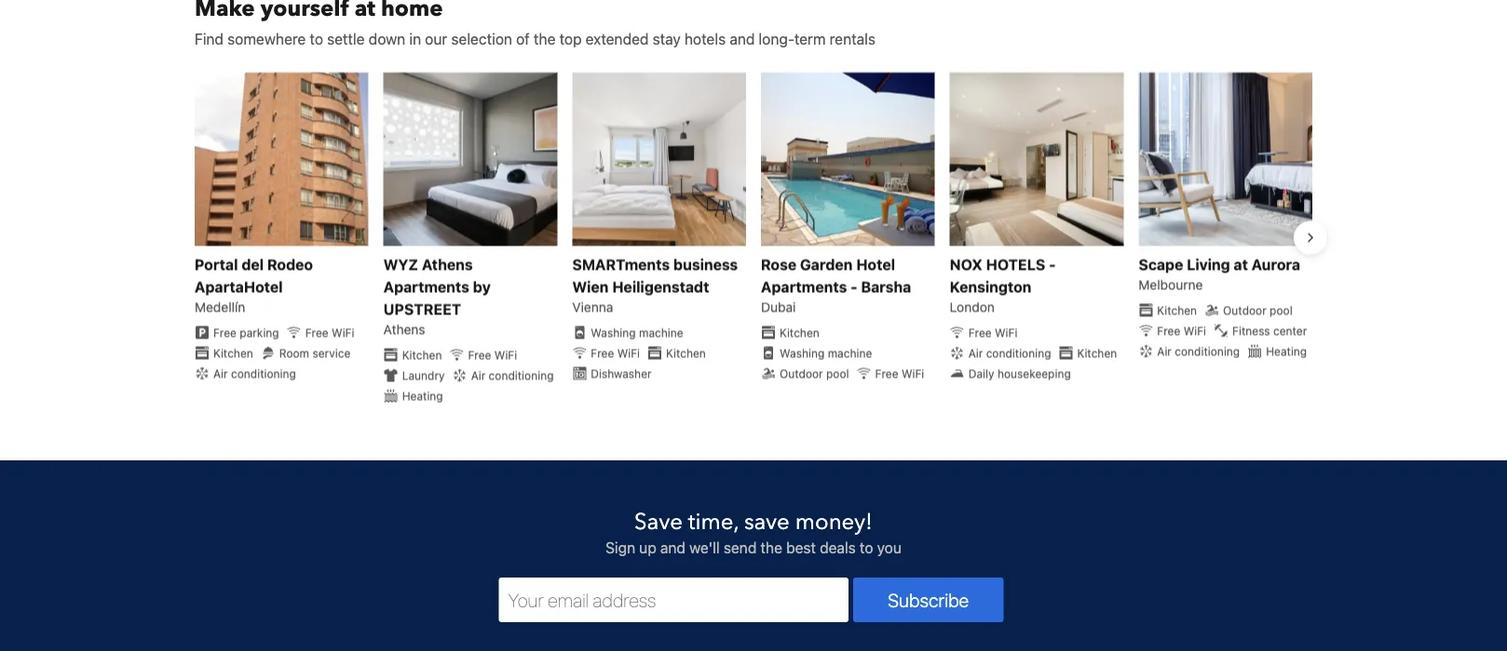 Task type: vqa. For each thing, say whether or not it's contained in the screenshot.
222 'map'
no



Task type: describe. For each thing, give the bounding box(es) containing it.
rose garden hotel apartments - barsha dubai
[[761, 256, 911, 315]]

air up daily
[[968, 346, 983, 360]]

1 vertical spatial washing
[[780, 346, 825, 360]]

living
[[1187, 256, 1230, 273]]

the for money!
[[760, 540, 782, 557]]

apartments inside rose garden hotel apartments - barsha dubai
[[761, 278, 847, 296]]

- inside nox hotels - kensington london
[[1049, 256, 1056, 273]]

1 horizontal spatial and
[[730, 30, 755, 47]]

free down barsha
[[875, 367, 898, 380]]

room
[[279, 346, 309, 360]]

free up room service
[[305, 326, 328, 339]]

subscribe button
[[853, 578, 1004, 623]]

dishwasher
[[591, 367, 652, 380]]

free wifi up dishwasher at the bottom left of the page
[[591, 346, 640, 360]]

1 horizontal spatial outdoor pool
[[1223, 304, 1292, 317]]

1 vertical spatial outdoor
[[780, 367, 823, 380]]

upstreet
[[383, 300, 461, 318]]

rodeo
[[267, 256, 313, 273]]

0 vertical spatial machine
[[639, 326, 683, 339]]

apartahotel
[[195, 278, 283, 296]]

smartments
[[572, 256, 670, 273]]

room service
[[279, 346, 350, 360]]

london
[[950, 299, 995, 315]]

kensington
[[950, 278, 1031, 296]]

barsha
[[861, 278, 911, 296]]

rentals
[[830, 30, 875, 47]]

melbourne
[[1138, 277, 1203, 292]]

aurora
[[1252, 256, 1300, 273]]

business
[[673, 256, 738, 273]]

air conditioning right laundry
[[471, 369, 554, 382]]

description for a11y image for del
[[195, 72, 369, 246]]

subscribe
[[888, 590, 969, 611]]

daily
[[968, 367, 994, 380]]

somewhere
[[227, 30, 306, 47]]

0 vertical spatial heating
[[1266, 345, 1307, 358]]

to inside the 'save time, save money! sign up and we'll send the best deals to you'
[[860, 540, 873, 557]]

free wifi down london
[[968, 326, 1017, 339]]

find somewhere to settle down in our selection of the top extended stay hotels and long-term rentals
[[195, 30, 875, 47]]

by
[[473, 278, 491, 296]]

air right laundry
[[471, 369, 485, 382]]

- inside rose garden hotel apartments - barsha dubai
[[850, 278, 857, 296]]

extended
[[586, 30, 649, 47]]

1 horizontal spatial pool
[[1270, 304, 1292, 317]]

air down the melbourne on the right top of page
[[1157, 345, 1172, 358]]

of
[[516, 30, 530, 47]]

in
[[409, 30, 421, 47]]

0 horizontal spatial pool
[[826, 367, 849, 380]]

sign
[[606, 540, 635, 557]]

fitness
[[1232, 324, 1270, 337]]

free up dishwasher at the bottom left of the page
[[591, 346, 614, 360]]

parking
[[240, 326, 279, 339]]

region containing portal del rodeo apartahotel
[[180, 65, 1501, 412]]

fitness center
[[1232, 324, 1307, 337]]

up
[[639, 540, 656, 557]]

deals
[[820, 540, 856, 557]]

description for a11y image for living
[[1138, 72, 1312, 246]]

long-
[[759, 30, 794, 47]]

air conditioning up daily housekeeping
[[968, 346, 1051, 360]]

air conditioning down parking
[[213, 367, 296, 380]]

save time, save money! sign up and we'll send the best deals to you
[[606, 507, 902, 557]]

and inside the 'save time, save money! sign up and we'll send the best deals to you'
[[660, 540, 686, 557]]

free down the melbourne on the right top of page
[[1157, 324, 1180, 337]]

Your email address email field
[[499, 578, 849, 623]]

free down london
[[968, 326, 992, 339]]

find
[[195, 30, 224, 47]]

at
[[1234, 256, 1248, 273]]

medellín
[[195, 299, 245, 315]]



Task type: locate. For each thing, give the bounding box(es) containing it.
0 horizontal spatial washing
[[591, 326, 636, 339]]

1 vertical spatial pool
[[826, 367, 849, 380]]

0 vertical spatial washing machine
[[591, 326, 683, 339]]

center
[[1273, 324, 1307, 337]]

athens down upstreet
[[383, 322, 425, 337]]

description for a11y image for business
[[572, 72, 746, 246]]

0 horizontal spatial the
[[534, 30, 555, 47]]

1 description for a11y image from the left
[[195, 72, 369, 246]]

0 horizontal spatial outdoor pool
[[780, 367, 849, 380]]

-
[[1049, 256, 1056, 273], [850, 278, 857, 296]]

wifi
[[1184, 324, 1206, 337], [332, 326, 354, 339], [995, 326, 1017, 339], [617, 346, 640, 360], [494, 348, 517, 361], [902, 367, 924, 380]]

washing machine down dubai
[[780, 346, 872, 360]]

description for a11y image for athens
[[383, 72, 557, 246]]

laundry
[[402, 369, 445, 382]]

pool
[[1270, 304, 1292, 317], [826, 367, 849, 380]]

0 vertical spatial outdoor
[[1223, 304, 1266, 317]]

smartments business wien heiligenstadt vienna
[[572, 256, 738, 315]]

the down the save
[[760, 540, 782, 557]]

1 vertical spatial heating
[[402, 389, 443, 402]]

0 vertical spatial washing
[[591, 326, 636, 339]]

wyz athens apartments by upstreet athens
[[383, 256, 491, 337]]

machine down rose garden hotel apartments - barsha dubai
[[828, 346, 872, 360]]

0 vertical spatial and
[[730, 30, 755, 47]]

nox
[[950, 256, 982, 273]]

machine
[[639, 326, 683, 339], [828, 346, 872, 360]]

air down free parking
[[213, 367, 228, 380]]

and
[[730, 30, 755, 47], [660, 540, 686, 557]]

pool up center
[[1270, 304, 1292, 317]]

3 description for a11y image from the left
[[572, 72, 746, 246]]

outdoor down dubai
[[780, 367, 823, 380]]

dubai
[[761, 299, 796, 315]]

0 horizontal spatial apartments
[[383, 278, 469, 296]]

5 description for a11y image from the left
[[950, 72, 1124, 246]]

kitchen
[[1157, 304, 1197, 317], [780, 326, 819, 339], [213, 346, 253, 360], [666, 346, 706, 360], [1077, 346, 1117, 360], [402, 348, 442, 361]]

free wifi down by
[[468, 348, 517, 361]]

free wifi up service
[[305, 326, 354, 339]]

description for a11y image for hotels
[[950, 72, 1124, 246]]

scape living at aurora melbourne
[[1138, 256, 1300, 292]]

region
[[180, 65, 1501, 412]]

settle
[[327, 30, 365, 47]]

description for a11y image
[[195, 72, 369, 246], [383, 72, 557, 246], [572, 72, 746, 246], [761, 72, 935, 246], [950, 72, 1124, 246], [1138, 72, 1312, 246]]

service
[[312, 346, 350, 360]]

0 vertical spatial athens
[[422, 256, 473, 273]]

you
[[877, 540, 902, 557]]

the right of
[[534, 30, 555, 47]]

wien
[[572, 278, 609, 296]]

housekeeping
[[997, 367, 1071, 380]]

garden
[[800, 256, 853, 273]]

1 horizontal spatial the
[[760, 540, 782, 557]]

0 horizontal spatial heating
[[402, 389, 443, 402]]

1 horizontal spatial washing
[[780, 346, 825, 360]]

washing
[[591, 326, 636, 339], [780, 346, 825, 360]]

0 horizontal spatial to
[[310, 30, 323, 47]]

free wifi
[[1157, 324, 1206, 337], [305, 326, 354, 339], [968, 326, 1017, 339], [591, 346, 640, 360], [468, 348, 517, 361], [875, 367, 924, 380]]

pool down rose garden hotel apartments - barsha dubai
[[826, 367, 849, 380]]

0 vertical spatial the
[[534, 30, 555, 47]]

free parking
[[213, 326, 279, 339]]

outdoor pool up fitness
[[1223, 304, 1292, 317]]

free down by
[[468, 348, 491, 361]]

heating down center
[[1266, 345, 1307, 358]]

free wifi down the melbourne on the right top of page
[[1157, 324, 1206, 337]]

to
[[310, 30, 323, 47], [860, 540, 873, 557]]

0 horizontal spatial machine
[[639, 326, 683, 339]]

apartments
[[383, 278, 469, 296], [761, 278, 847, 296]]

1 vertical spatial to
[[860, 540, 873, 557]]

wyz
[[383, 256, 418, 273]]

1 horizontal spatial outdoor
[[1223, 304, 1266, 317]]

1 vertical spatial machine
[[828, 346, 872, 360]]

washing down vienna
[[591, 326, 636, 339]]

0 horizontal spatial outdoor
[[780, 367, 823, 380]]

save
[[744, 507, 790, 538]]

air conditioning
[[1157, 345, 1240, 358], [968, 346, 1051, 360], [213, 367, 296, 380], [471, 369, 554, 382]]

outdoor pool down dubai
[[780, 367, 849, 380]]

washing machine up dishwasher at the bottom left of the page
[[591, 326, 683, 339]]

to left you
[[860, 540, 873, 557]]

4 description for a11y image from the left
[[761, 72, 935, 246]]

nox hotels - kensington london
[[950, 256, 1056, 315]]

apartments up upstreet
[[383, 278, 469, 296]]

stay
[[653, 30, 681, 47]]

portal del rodeo apartahotel medellín
[[195, 256, 313, 315]]

athens
[[422, 256, 473, 273], [383, 322, 425, 337]]

the
[[534, 30, 555, 47], [760, 540, 782, 557]]

2 apartments from the left
[[761, 278, 847, 296]]

1 vertical spatial athens
[[383, 322, 425, 337]]

hotels
[[986, 256, 1045, 273]]

hotels
[[684, 30, 726, 47]]

free down medellín
[[213, 326, 237, 339]]

1 vertical spatial and
[[660, 540, 686, 557]]

hotel
[[856, 256, 895, 273]]

2 description for a11y image from the left
[[383, 72, 557, 246]]

selection
[[451, 30, 512, 47]]

1 vertical spatial washing machine
[[780, 346, 872, 360]]

del
[[242, 256, 264, 273]]

and left long-
[[730, 30, 755, 47]]

apartments inside wyz athens apartments by upstreet athens
[[383, 278, 469, 296]]

best
[[786, 540, 816, 557]]

heating
[[1266, 345, 1307, 358], [402, 389, 443, 402]]

scape
[[1138, 256, 1183, 273]]

apartments down garden
[[761, 278, 847, 296]]

time,
[[688, 507, 739, 538]]

1 vertical spatial -
[[850, 278, 857, 296]]

0 vertical spatial outdoor pool
[[1223, 304, 1292, 317]]

to left the settle
[[310, 30, 323, 47]]

1 horizontal spatial heating
[[1266, 345, 1307, 358]]

down
[[369, 30, 405, 47]]

washing machine
[[591, 326, 683, 339], [780, 346, 872, 360]]

daily housekeeping
[[968, 367, 1071, 380]]

athens right wyz
[[422, 256, 473, 273]]

free wifi left daily
[[875, 367, 924, 380]]

0 vertical spatial pool
[[1270, 304, 1292, 317]]

0 horizontal spatial and
[[660, 540, 686, 557]]

0 vertical spatial to
[[310, 30, 323, 47]]

1 vertical spatial the
[[760, 540, 782, 557]]

heiligenstadt
[[612, 278, 709, 296]]

machine down 'heiligenstadt'
[[639, 326, 683, 339]]

the inside the 'save time, save money! sign up and we'll send the best deals to you'
[[760, 540, 782, 557]]

conditioning
[[1175, 345, 1240, 358], [986, 346, 1051, 360], [231, 367, 296, 380], [489, 369, 554, 382]]

rose
[[761, 256, 797, 273]]

0 horizontal spatial washing machine
[[591, 326, 683, 339]]

free
[[1157, 324, 1180, 337], [213, 326, 237, 339], [305, 326, 328, 339], [968, 326, 992, 339], [591, 346, 614, 360], [468, 348, 491, 361], [875, 367, 898, 380]]

0 horizontal spatial -
[[850, 278, 857, 296]]

1 horizontal spatial machine
[[828, 346, 872, 360]]

air conditioning down fitness
[[1157, 345, 1240, 358]]

send
[[724, 540, 757, 557]]

- right hotels
[[1049, 256, 1056, 273]]

1 horizontal spatial washing machine
[[780, 346, 872, 360]]

outdoor up fitness
[[1223, 304, 1266, 317]]

save
[[634, 507, 683, 538]]

1 horizontal spatial to
[[860, 540, 873, 557]]

vienna
[[572, 299, 613, 315]]

air
[[1157, 345, 1172, 358], [968, 346, 983, 360], [213, 367, 228, 380], [471, 369, 485, 382]]

description for a11y image for garden
[[761, 72, 935, 246]]

0 vertical spatial -
[[1049, 256, 1056, 273]]

1 horizontal spatial apartments
[[761, 278, 847, 296]]

term
[[794, 30, 826, 47]]

we'll
[[689, 540, 720, 557]]

top
[[559, 30, 582, 47]]

washing down dubai
[[780, 346, 825, 360]]

1 apartments from the left
[[383, 278, 469, 296]]

6 description for a11y image from the left
[[1138, 72, 1312, 246]]

the for settle
[[534, 30, 555, 47]]

- down the hotel
[[850, 278, 857, 296]]

1 vertical spatial outdoor pool
[[780, 367, 849, 380]]

money!
[[795, 507, 873, 538]]

portal
[[195, 256, 238, 273]]

our
[[425, 30, 447, 47]]

heating down laundry
[[402, 389, 443, 402]]

outdoor pool
[[1223, 304, 1292, 317], [780, 367, 849, 380]]

and right up
[[660, 540, 686, 557]]

1 horizontal spatial -
[[1049, 256, 1056, 273]]

outdoor
[[1223, 304, 1266, 317], [780, 367, 823, 380]]



